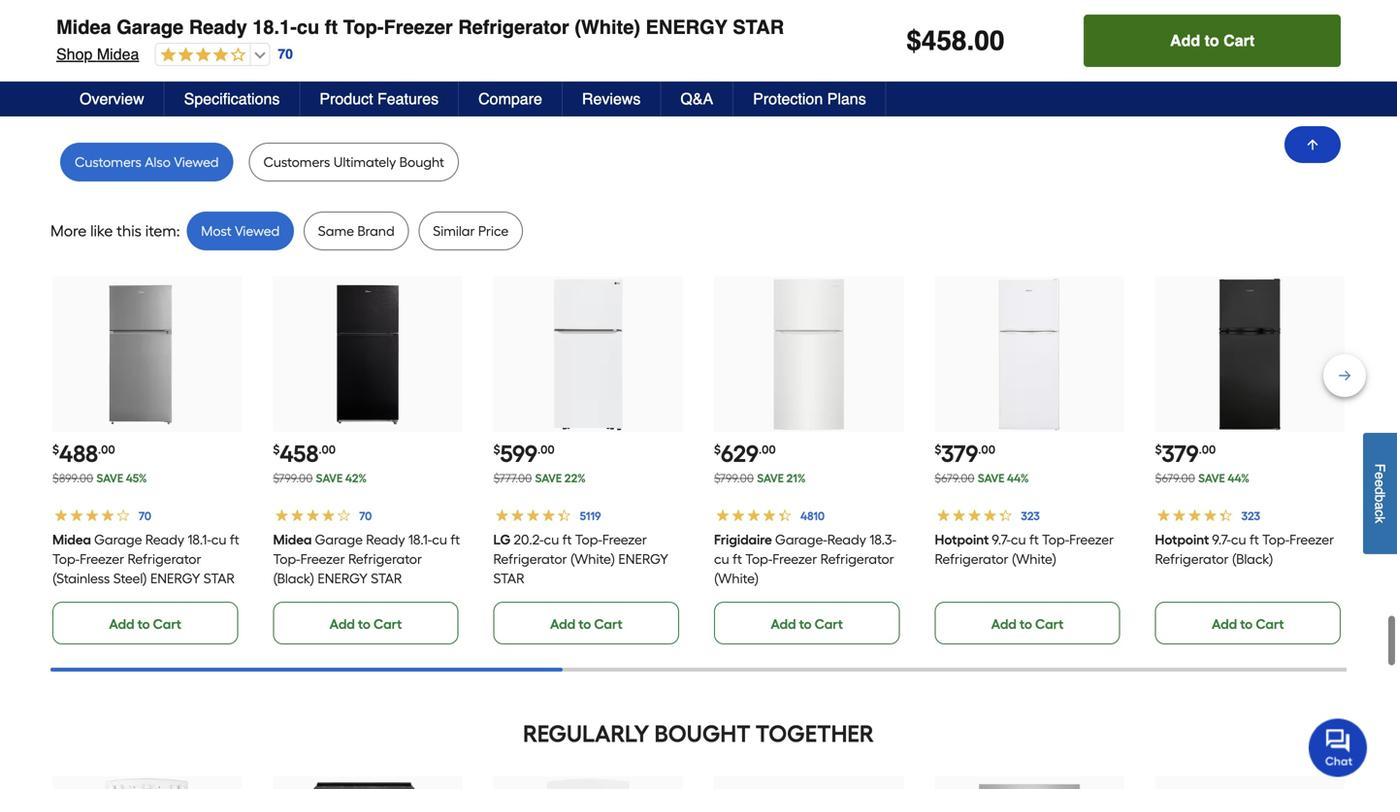 Task type: describe. For each thing, give the bounding box(es) containing it.
add for garage ready 18.1-cu ft top-freezer refrigerator (stainless steel) energy star
[[109, 616, 134, 633]]

f e e d b a c k button
[[1364, 433, 1398, 554]]

garage ready 18.1-cu ft top-freezer refrigerator (black) energy star
[[273, 532, 460, 587]]

plans
[[828, 90, 867, 108]]

to for garage ready 18.1-cu ft top-freezer refrigerator (black) energy star
[[358, 616, 371, 633]]

hotpoint 9.7-cu ft top-freezer refrigerator (white) image
[[954, 279, 1106, 430]]

to for garage-ready 18.3- cu ft top-freezer refrigerator (white)
[[800, 616, 812, 633]]

6 add to cart link from the left
[[1156, 602, 1342, 645]]

customers also viewed
[[75, 154, 219, 171]]

add for garage ready 18.1-cu ft top-freezer refrigerator (black) energy star
[[330, 616, 355, 633]]

44% for (black)
[[1228, 472, 1250, 486]]

488 list item
[[52, 277, 242, 645]]

$799.00 save 21%
[[714, 472, 806, 486]]

.
[[967, 25, 975, 56]]

2 e from the top
[[1373, 480, 1389, 487]]

midea 30-in glass top 5 elements 6.3-cu ft self-cleaning air fry convection oven slide-in smart electric range (stainless steel) image
[[292, 779, 444, 789]]

ready for 488
[[145, 532, 184, 548]]

0 vertical spatial also
[[697, 82, 757, 110]]

energy inside garage ready 18.1-cu ft top-freezer refrigerator (stainless steel) energy star
[[150, 571, 200, 587]]

$777.00 save 22%
[[494, 472, 586, 486]]

cu inside garage ready 18.1-cu ft top-freezer refrigerator (stainless steel) energy star
[[211, 532, 227, 548]]

same
[[318, 223, 354, 240]]

(black) inside "garage ready 18.1-cu ft top-freezer refrigerator (black) energy star"
[[273, 571, 314, 587]]

freezer inside "20.2-cu ft top-freezer refrigerator (white) energy star"
[[603, 532, 648, 548]]

midea up shop
[[56, 16, 111, 38]]

garage-
[[776, 532, 828, 548]]

together
[[756, 720, 875, 748]]

1 e from the top
[[1373, 472, 1389, 480]]

$ 629 .00
[[714, 440, 776, 468]]

ultimately
[[334, 154, 396, 171]]

similar
[[433, 223, 475, 240]]

k
[[1373, 517, 1389, 523]]

add to cart for garage-ready 18.3- cu ft top-freezer refrigerator (white)
[[771, 616, 844, 633]]

features
[[378, 90, 439, 108]]

9.7- for (white)
[[992, 532, 1011, 548]]

5 add to cart link from the left
[[935, 602, 1121, 645]]

599
[[501, 440, 538, 468]]

(black) inside 9.7-cu ft top-freezer refrigerator (black)
[[1233, 551, 1274, 568]]

add to cart for 9.7-cu ft top-freezer refrigerator (black)
[[1213, 616, 1285, 633]]

$ 599 .00
[[494, 440, 555, 468]]

regularly bought together heading
[[50, 715, 1347, 754]]

shop
[[56, 45, 93, 63]]

save for (white)
[[757, 472, 784, 486]]

1 horizontal spatial 18.1-
[[253, 16, 297, 38]]

shop midea
[[56, 45, 139, 63]]

to inside the add to cart button
[[1205, 32, 1220, 50]]

cu inside 9.7-cu ft top-freezer refrigerator (black)
[[1232, 532, 1247, 548]]

add to cart link for (white)
[[714, 602, 900, 645]]

hotpoint for 9.7-cu ft top-freezer refrigerator (white)
[[935, 532, 989, 548]]

1 vertical spatial viewed
[[235, 223, 280, 240]]

add to cart for 20.2-cu ft top-freezer refrigerator (white) energy star
[[550, 616, 623, 633]]

customers for customers ultimately bought
[[264, 154, 330, 171]]

item
[[145, 222, 176, 240]]

20.2-cu ft top-freezer refrigerator (white) energy star
[[494, 532, 669, 587]]

top- inside 9.7-cu ft top-freezer refrigerator (white)
[[1042, 532, 1070, 548]]

$679.00 save 44% for 9.7-cu ft top-freezer refrigerator (white)
[[935, 472, 1030, 486]]

add to cart button
[[1085, 15, 1342, 67]]

add to cart for garage ready 18.1-cu ft top-freezer refrigerator (stainless steel) energy star
[[109, 616, 182, 633]]

.00 for garage-ready 18.3- cu ft top-freezer refrigerator (white)
[[759, 443, 776, 457]]

(white) inside the garage-ready 18.3- cu ft top-freezer refrigerator (white)
[[714, 571, 759, 587]]

compare button
[[459, 82, 563, 116]]

9.7- for (black)
[[1213, 532, 1232, 548]]

q&a
[[681, 90, 714, 108]]

0 horizontal spatial also
[[145, 154, 171, 171]]

ft inside 9.7-cu ft top-freezer refrigerator (black)
[[1250, 532, 1260, 548]]

garage for 458
[[315, 532, 363, 548]]

regularly
[[523, 720, 650, 748]]

add to cart inside button
[[1171, 32, 1255, 50]]

.00 for garage ready 18.1-cu ft top-freezer refrigerator (black) energy star
[[319, 443, 336, 457]]

379 for 9.7-cu ft top-freezer refrigerator (black)
[[1163, 440, 1200, 468]]

$ 458 .00
[[273, 440, 336, 468]]

add to cart link for star
[[494, 602, 680, 645]]

hotpoint 30-in 4 burners 4.8-cu ft freestanding natural gas range (white) image
[[513, 779, 664, 789]]

midea garage ready 18.1-cu ft top-freezer refrigerator (stainless steel) energy star image
[[71, 279, 223, 430]]

most
[[201, 223, 232, 240]]

energy inside "20.2-cu ft top-freezer refrigerator (white) energy star"
[[619, 551, 669, 568]]

cu inside 9.7-cu ft top-freezer refrigerator (white)
[[1011, 532, 1026, 548]]

save for (stainless
[[97, 472, 123, 486]]

9.7-cu ft top-freezer refrigerator (black)
[[1156, 532, 1335, 568]]

.00 for 9.7-cu ft top-freezer refrigerator (white)
[[979, 443, 996, 457]]

freezer inside garage ready 18.1-cu ft top-freezer refrigerator (stainless steel) energy star
[[80, 551, 124, 568]]

ready for 458
[[366, 532, 405, 548]]

1 379 list item from the left
[[935, 277, 1125, 645]]

star inside "garage ready 18.1-cu ft top-freezer refrigerator (black) energy star"
[[371, 571, 402, 587]]

midea angle wash top control 24-in smart built-in dishwasher with third rack (stainless steel) energy star, 45-dba image
[[954, 779, 1106, 789]]

f
[[1373, 464, 1389, 472]]

f e e d b a c k
[[1373, 464, 1389, 523]]

cart for garage ready 18.1-cu ft top-freezer refrigerator (black) energy star
[[374, 616, 402, 633]]

629
[[721, 440, 759, 468]]

20.2-
[[514, 532, 544, 548]]

you
[[590, 82, 639, 110]]

$799.00 save 42%
[[273, 472, 367, 486]]

6 save from the left
[[1199, 472, 1226, 486]]

overview
[[80, 90, 144, 108]]

18.1- for 488
[[188, 532, 211, 548]]

save for star
[[535, 472, 562, 486]]

70
[[278, 46, 293, 62]]

5 save from the left
[[978, 472, 1005, 486]]

bought
[[400, 154, 444, 171]]

cart inside button
[[1224, 32, 1255, 50]]

d
[[1373, 487, 1389, 495]]

$ for 20.2-cu ft top-freezer refrigerator (white) energy star
[[494, 443, 501, 457]]

18.1- for 458
[[408, 532, 432, 548]]

add inside button
[[1171, 32, 1201, 50]]

garage-ready 18.3- cu ft top-freezer refrigerator (white)
[[714, 532, 897, 587]]

lg
[[494, 532, 511, 548]]

458 for .00
[[280, 440, 319, 468]]

refrigerator inside garage ready 18.1-cu ft top-freezer refrigerator (stainless steel) energy star
[[128, 551, 201, 568]]

$ for garage ready 18.1-cu ft top-freezer refrigerator (black) energy star
[[273, 443, 280, 457]]

like
[[90, 222, 113, 240]]

energy inside "garage ready 18.1-cu ft top-freezer refrigerator (black) energy star"
[[318, 571, 368, 587]]

q&a button
[[661, 82, 734, 116]]

$679.00 for 9.7-cu ft top-freezer refrigerator (white)
[[935, 472, 975, 486]]

2 379 list item from the left
[[1156, 277, 1345, 645]]

hotpoint for 9.7-cu ft top-freezer refrigerator (black)
[[1156, 532, 1210, 548]]

bought
[[655, 720, 751, 748]]

$899.00 save 45%
[[52, 472, 147, 486]]

same brand
[[318, 223, 395, 240]]

cu inside the garage-ready 18.3- cu ft top-freezer refrigerator (white)
[[714, 551, 730, 568]]

42%
[[345, 472, 367, 486]]

add for 9.7-cu ft top-freezer refrigerator (black)
[[1213, 616, 1238, 633]]

top- inside the garage-ready 18.3- cu ft top-freezer refrigerator (white)
[[746, 551, 773, 568]]

price
[[478, 223, 509, 240]]

top- inside 9.7-cu ft top-freezer refrigerator (black)
[[1263, 532, 1290, 548]]

more
[[50, 222, 87, 240]]

specifications button
[[165, 82, 300, 116]]

steel)
[[113, 571, 147, 587]]

frigidaire
[[714, 532, 773, 548]]

compare
[[479, 90, 543, 108]]

refrigerator inside "20.2-cu ft top-freezer refrigerator (white) energy star"
[[494, 551, 568, 568]]



Task type: vqa. For each thing, say whether or not it's contained in the screenshot.
Save in 599 list item
yes



Task type: locate. For each thing, give the bounding box(es) containing it.
top-
[[343, 16, 384, 38], [576, 532, 603, 548], [1042, 532, 1070, 548], [1263, 532, 1290, 548], [52, 551, 80, 568], [273, 551, 300, 568], [746, 551, 773, 568]]

protection plans
[[754, 90, 867, 108]]

$ inside $ 599 .00
[[494, 443, 501, 457]]

1 horizontal spatial 9.7-
[[1213, 532, 1232, 548]]

$ for 9.7-cu ft top-freezer refrigerator (black)
[[1156, 443, 1163, 457]]

hotpoint 9.7-cu ft top-freezer refrigerator (black) image
[[1175, 279, 1327, 430]]

protection
[[754, 90, 823, 108]]

cart for garage ready 18.1-cu ft top-freezer refrigerator (stainless steel) energy star
[[153, 616, 182, 633]]

1 $679.00 from the left
[[935, 472, 975, 486]]

regularly bought together
[[523, 720, 875, 748]]

1 horizontal spatial $679.00 save 44%
[[1156, 472, 1250, 486]]

add to cart link inside 458 list item
[[273, 602, 459, 645]]

add to cart link
[[52, 602, 238, 645], [273, 602, 459, 645], [494, 602, 680, 645], [714, 602, 900, 645], [935, 602, 1121, 645], [1156, 602, 1342, 645]]

viewed right most
[[235, 223, 280, 240]]

cart for 9.7-cu ft top-freezer refrigerator (white)
[[1036, 616, 1064, 633]]

.00 for 9.7-cu ft top-freezer refrigerator (black)
[[1200, 443, 1217, 457]]

refrigerator
[[458, 16, 570, 38], [128, 551, 201, 568], [348, 551, 422, 568], [494, 551, 568, 568], [821, 551, 895, 568], [935, 551, 1009, 568], [1156, 551, 1230, 568]]

379 for 9.7-cu ft top-freezer refrigerator (white)
[[942, 440, 979, 468]]

product features button
[[300, 82, 459, 116]]

star
[[733, 16, 785, 38], [204, 571, 235, 587], [371, 571, 402, 587], [494, 571, 525, 587]]

(white) inside 9.7-cu ft top-freezer refrigerator (white)
[[1012, 551, 1057, 568]]

add for garage-ready 18.3- cu ft top-freezer refrigerator (white)
[[771, 616, 797, 633]]

$ for garage-ready 18.3- cu ft top-freezer refrigerator (white)
[[714, 443, 721, 457]]

cart inside 458 list item
[[374, 616, 402, 633]]

refrigerator inside 9.7-cu ft top-freezer refrigerator (black)
[[1156, 551, 1230, 568]]

ft inside "garage ready 18.1-cu ft top-freezer refrigerator (black) energy star"
[[451, 532, 460, 548]]

4.2 stars image
[[156, 47, 246, 65]]

ft inside 9.7-cu ft top-freezer refrigerator (white)
[[1030, 532, 1039, 548]]

freezer inside 9.7-cu ft top-freezer refrigerator (white)
[[1070, 532, 1114, 548]]

add to cart inside 629 list item
[[771, 616, 844, 633]]

1 horizontal spatial (black)
[[1233, 551, 1274, 568]]

1 $799.00 from the left
[[273, 472, 313, 486]]

6 .00 from the left
[[1200, 443, 1217, 457]]

ft inside garage ready 18.1-cu ft top-freezer refrigerator (stainless steel) energy star
[[230, 532, 239, 548]]

1 horizontal spatial hotpoint
[[1156, 532, 1210, 548]]

1 $ 379 .00 from the left
[[935, 440, 996, 468]]

0 horizontal spatial 379 list item
[[935, 277, 1125, 645]]

0 horizontal spatial 458
[[280, 440, 319, 468]]

$ for garage ready 18.1-cu ft top-freezer refrigerator (stainless steel) energy star
[[52, 443, 59, 457]]

18.1-
[[253, 16, 297, 38], [188, 532, 211, 548], [408, 532, 432, 548]]

add to cart inside 488 list item
[[109, 616, 182, 633]]

star inside "20.2-cu ft top-freezer refrigerator (white) energy star"
[[494, 571, 525, 587]]

freezer
[[384, 16, 453, 38], [603, 532, 648, 548], [1070, 532, 1114, 548], [1290, 532, 1335, 548], [80, 551, 124, 568], [300, 551, 345, 568], [773, 551, 818, 568]]

add to cart link down "20.2-cu ft top-freezer refrigerator (white) energy star"
[[494, 602, 680, 645]]

.00 for garage ready 18.1-cu ft top-freezer refrigerator (stainless steel) energy star
[[98, 443, 115, 457]]

garage inside garage ready 18.1-cu ft top-freezer refrigerator (stainless steel) energy star
[[94, 532, 142, 548]]

you may also like
[[590, 82, 807, 110]]

2 $679.00 save 44% from the left
[[1156, 472, 1250, 486]]

44% up 9.7-cu ft top-freezer refrigerator (white)
[[1008, 472, 1030, 486]]

save inside 488 list item
[[97, 472, 123, 486]]

energy
[[646, 16, 728, 38], [619, 551, 669, 568], [150, 571, 200, 587], [318, 571, 368, 587]]

1 vertical spatial 458
[[280, 440, 319, 468]]

add inside 599 list item
[[550, 616, 576, 633]]

arrow up image
[[1306, 137, 1321, 152]]

4 .00 from the left
[[759, 443, 776, 457]]

refrigerator inside "garage ready 18.1-cu ft top-freezer refrigerator (black) energy star"
[[348, 551, 422, 568]]

add to cart for 9.7-cu ft top-freezer refrigerator (white)
[[992, 616, 1064, 633]]

to for 20.2-cu ft top-freezer refrigerator (white) energy star
[[579, 616, 591, 633]]

add to cart inside 599 list item
[[550, 616, 623, 633]]

reviews
[[582, 90, 641, 108]]

$ 379 .00 for 9.7-cu ft top-freezer refrigerator (black)
[[1156, 440, 1217, 468]]

ready inside garage ready 18.1-cu ft top-freezer refrigerator (stainless steel) energy star
[[145, 532, 184, 548]]

brand
[[358, 223, 395, 240]]

specifications
[[184, 90, 280, 108]]

0 horizontal spatial 18.1-
[[188, 532, 211, 548]]

$799.00 for 458
[[273, 472, 313, 486]]

$679.00 save 44% for 9.7-cu ft top-freezer refrigerator (black)
[[1156, 472, 1250, 486]]

add to cart link down "garage ready 18.1-cu ft top-freezer refrigerator (black) energy star"
[[273, 602, 459, 645]]

star inside garage ready 18.1-cu ft top-freezer refrigerator (stainless steel) energy star
[[204, 571, 235, 587]]

0 vertical spatial viewed
[[174, 154, 219, 171]]

1 add to cart link from the left
[[52, 602, 238, 645]]

2 .00 from the left
[[319, 443, 336, 457]]

hotpoint
[[935, 532, 989, 548], [1156, 532, 1210, 548]]

$ 379 .00 for 9.7-cu ft top-freezer refrigerator (white)
[[935, 440, 996, 468]]

protection plans button
[[734, 82, 887, 116]]

midea
[[56, 16, 111, 38], [97, 45, 139, 63], [52, 532, 91, 548], [273, 532, 312, 548]]

ready inside "garage ready 18.1-cu ft top-freezer refrigerator (black) energy star"
[[366, 532, 405, 548]]

$799.00 for 629
[[714, 472, 754, 486]]

9.7- inside 9.7-cu ft top-freezer refrigerator (white)
[[992, 532, 1011, 548]]

0 horizontal spatial viewed
[[174, 154, 219, 171]]

00
[[975, 25, 1005, 56]]

2 44% from the left
[[1228, 472, 1250, 486]]

to for 9.7-cu ft top-freezer refrigerator (black)
[[1241, 616, 1254, 633]]

customers left ultimately on the top of the page
[[264, 154, 330, 171]]

9.7- inside 9.7-cu ft top-freezer refrigerator (black)
[[1213, 532, 1232, 548]]

629 list item
[[714, 277, 904, 645]]

add inside 629 list item
[[771, 616, 797, 633]]

midea garage ready 18.1-cu ft top-freezer refrigerator (black) energy star image
[[292, 279, 444, 430]]

$ for 9.7-cu ft top-freezer refrigerator (white)
[[935, 443, 942, 457]]

ready for 629
[[828, 532, 867, 548]]

458 left "00"
[[922, 25, 967, 56]]

lg 20.2-cu ft top-freezer refrigerator (white) energy star image
[[513, 279, 664, 430]]

midea down $799.00 save 42%
[[273, 532, 312, 548]]

2 customers from the left
[[264, 154, 330, 171]]

599 list item
[[494, 277, 683, 645]]

ready inside the garage-ready 18.3- cu ft top-freezer refrigerator (white)
[[828, 532, 867, 548]]

2 save from the left
[[316, 472, 343, 486]]

$ inside $ 488 .00
[[52, 443, 59, 457]]

add inside 488 list item
[[109, 616, 134, 633]]

22%
[[565, 472, 586, 486]]

2 9.7- from the left
[[1213, 532, 1232, 548]]

:
[[176, 222, 180, 240]]

1 hotpoint from the left
[[935, 532, 989, 548]]

$679.00 save 44% up 9.7-cu ft top-freezer refrigerator (black)
[[1156, 472, 1250, 486]]

(stainless
[[52, 571, 110, 587]]

0 horizontal spatial 9.7-
[[992, 532, 1011, 548]]

5 .00 from the left
[[979, 443, 996, 457]]

add
[[1171, 32, 1201, 50], [109, 616, 134, 633], [330, 616, 355, 633], [550, 616, 576, 633], [771, 616, 797, 633], [992, 616, 1017, 633], [1213, 616, 1238, 633]]

ft
[[325, 16, 338, 38], [230, 532, 239, 548], [451, 532, 460, 548], [563, 532, 572, 548], [1030, 532, 1039, 548], [1250, 532, 1260, 548], [733, 551, 743, 568]]

most viewed
[[201, 223, 280, 240]]

customers down overview button
[[75, 154, 142, 171]]

1 9.7- from the left
[[992, 532, 1011, 548]]

.00 inside $ 458 .00
[[319, 443, 336, 457]]

0 vertical spatial (black)
[[1233, 551, 1274, 568]]

cart inside 629 list item
[[815, 616, 844, 633]]

midea inside 458 list item
[[273, 532, 312, 548]]

1 vertical spatial also
[[145, 154, 171, 171]]

3 .00 from the left
[[538, 443, 555, 457]]

$799.00 down $ 458 .00 on the left of page
[[273, 472, 313, 486]]

cart for garage-ready 18.3- cu ft top-freezer refrigerator (white)
[[815, 616, 844, 633]]

garage up steel)
[[94, 532, 142, 548]]

cart
[[1224, 32, 1255, 50], [153, 616, 182, 633], [374, 616, 402, 633], [594, 616, 623, 633], [815, 616, 844, 633], [1036, 616, 1064, 633], [1257, 616, 1285, 633]]

0 horizontal spatial $799.00
[[273, 472, 313, 486]]

0 horizontal spatial (black)
[[273, 571, 314, 587]]

3 save from the left
[[535, 472, 562, 486]]

2 hotpoint from the left
[[1156, 532, 1210, 548]]

to inside 599 list item
[[579, 616, 591, 633]]

add to cart link inside 599 list item
[[494, 602, 680, 645]]

1 horizontal spatial 44%
[[1228, 472, 1250, 486]]

add for 9.7-cu ft top-freezer refrigerator (white)
[[992, 616, 1017, 633]]

1 horizontal spatial 458
[[922, 25, 967, 56]]

save left 22%
[[535, 472, 562, 486]]

1 379 from the left
[[942, 440, 979, 468]]

44% up 9.7-cu ft top-freezer refrigerator (black)
[[1228, 472, 1250, 486]]

ready up the 4.2 stars image
[[189, 16, 247, 38]]

overview button
[[60, 82, 165, 116]]

ready
[[189, 16, 247, 38], [145, 532, 184, 548], [366, 532, 405, 548], [828, 532, 867, 548]]

(white) inside "20.2-cu ft top-freezer refrigerator (white) energy star"
[[571, 551, 616, 568]]

9.7-cu ft top-freezer refrigerator (white)
[[935, 532, 1114, 568]]

0 horizontal spatial $ 379 .00
[[935, 440, 996, 468]]

top- inside "garage ready 18.1-cu ft top-freezer refrigerator (black) energy star"
[[273, 551, 300, 568]]

ft inside the garage-ready 18.3- cu ft top-freezer refrigerator (white)
[[733, 551, 743, 568]]

reviews button
[[563, 82, 661, 116]]

.00 inside $ 599 .00
[[538, 443, 555, 457]]

$799.00 inside 458 list item
[[273, 472, 313, 486]]

viewed
[[174, 154, 219, 171], [235, 223, 280, 240]]

cu inside "20.2-cu ft top-freezer refrigerator (white) energy star"
[[544, 532, 560, 548]]

ready up steel)
[[145, 532, 184, 548]]

garage
[[117, 16, 184, 38], [94, 532, 142, 548], [315, 532, 363, 548]]

garage inside "garage ready 18.1-cu ft top-freezer refrigerator (black) energy star"
[[315, 532, 363, 548]]

to inside 488 list item
[[137, 616, 150, 633]]

e up d
[[1373, 472, 1389, 480]]

garage ready 18.1-cu ft top-freezer refrigerator (stainless steel) energy star
[[52, 532, 239, 587]]

$799.00 inside 629 list item
[[714, 472, 754, 486]]

product features
[[320, 90, 439, 108]]

4 save from the left
[[757, 472, 784, 486]]

458 up $799.00 save 42%
[[280, 440, 319, 468]]

1 44% from the left
[[1008, 472, 1030, 486]]

379 list item
[[935, 277, 1125, 645], [1156, 277, 1345, 645]]

.00 for 20.2-cu ft top-freezer refrigerator (white) energy star
[[538, 443, 555, 457]]

9.7-
[[992, 532, 1011, 548], [1213, 532, 1232, 548]]

18.3-
[[870, 532, 897, 548]]

save left 45%
[[97, 472, 123, 486]]

garage up the 4.2 stars image
[[117, 16, 184, 38]]

$799.00
[[273, 472, 313, 486], [714, 472, 754, 486]]

e
[[1373, 472, 1389, 480], [1373, 480, 1389, 487]]

0 horizontal spatial $679.00 save 44%
[[935, 472, 1030, 486]]

may
[[644, 82, 692, 110]]

to
[[1205, 32, 1220, 50], [137, 616, 150, 633], [358, 616, 371, 633], [579, 616, 591, 633], [800, 616, 812, 633], [1020, 616, 1033, 633], [1241, 616, 1254, 633]]

1 horizontal spatial also
[[697, 82, 757, 110]]

18.1- inside garage ready 18.1-cu ft top-freezer refrigerator (stainless steel) energy star
[[188, 532, 211, 548]]

1 horizontal spatial 379 list item
[[1156, 277, 1345, 645]]

379
[[942, 440, 979, 468], [1163, 440, 1200, 468]]

$899.00
[[52, 472, 93, 486]]

add to cart link for (stainless
[[52, 602, 238, 645]]

.00 inside $ 488 .00
[[98, 443, 115, 457]]

0 horizontal spatial hotpoint
[[935, 532, 989, 548]]

midea garage ready 18.1-cu ft top-freezer refrigerator (white) energy star
[[56, 16, 785, 38]]

freezer inside the garage-ready 18.3- cu ft top-freezer refrigerator (white)
[[773, 551, 818, 568]]

44% for (white)
[[1008, 472, 1030, 486]]

44%
[[1008, 472, 1030, 486], [1228, 472, 1250, 486]]

freezer inside "garage ready 18.1-cu ft top-freezer refrigerator (black) energy star"
[[300, 551, 345, 568]]

0 horizontal spatial customers
[[75, 154, 142, 171]]

18.1- inside "garage ready 18.1-cu ft top-freezer refrigerator (black) energy star"
[[408, 532, 432, 548]]

0 horizontal spatial 379
[[942, 440, 979, 468]]

$ 379 .00
[[935, 440, 996, 468], [1156, 440, 1217, 468]]

$679.00 for 9.7-cu ft top-freezer refrigerator (black)
[[1156, 472, 1196, 486]]

add for 20.2-cu ft top-freezer refrigerator (white) energy star
[[550, 616, 576, 633]]

top- inside garage ready 18.1-cu ft top-freezer refrigerator (stainless steel) energy star
[[52, 551, 80, 568]]

similar price
[[433, 223, 509, 240]]

chat invite button image
[[1310, 718, 1369, 777]]

also up item
[[145, 154, 171, 171]]

to for garage ready 18.1-cu ft top-freezer refrigerator (stainless steel) energy star
[[137, 616, 150, 633]]

cart for 20.2-cu ft top-freezer refrigerator (white) energy star
[[594, 616, 623, 633]]

midea right shop
[[97, 45, 139, 63]]

1 horizontal spatial 379
[[1163, 440, 1200, 468]]

ready left 18.3-
[[828, 532, 867, 548]]

add to cart link down 9.7-cu ft top-freezer refrigerator (white)
[[935, 602, 1121, 645]]

488
[[59, 440, 98, 468]]

freezer inside 9.7-cu ft top-freezer refrigerator (black)
[[1290, 532, 1335, 548]]

like
[[763, 82, 807, 110]]

458 list item
[[273, 277, 463, 645]]

4 add to cart link from the left
[[714, 602, 900, 645]]

save inside 458 list item
[[316, 472, 343, 486]]

refrigerator inside 9.7-cu ft top-freezer refrigerator (white)
[[935, 551, 1009, 568]]

frigidaire garage-ready 18.3-cu ft top-freezer refrigerator (white) image
[[733, 279, 885, 430]]

1 horizontal spatial viewed
[[235, 223, 280, 240]]

to inside 629 list item
[[800, 616, 812, 633]]

2 379 from the left
[[1163, 440, 1200, 468]]

cart inside 599 list item
[[594, 616, 623, 633]]

add to cart inside 458 list item
[[330, 616, 402, 633]]

458
[[922, 25, 967, 56], [280, 440, 319, 468]]

add to cart link inside 488 list item
[[52, 602, 238, 645]]

.00 inside $ 629 .00
[[759, 443, 776, 457]]

0 horizontal spatial $679.00
[[935, 472, 975, 486]]

$777.00
[[494, 472, 532, 486]]

1 save from the left
[[97, 472, 123, 486]]

e up b
[[1373, 480, 1389, 487]]

1 customers from the left
[[75, 154, 142, 171]]

cu inside "garage ready 18.1-cu ft top-freezer refrigerator (black) energy star"
[[432, 532, 447, 548]]

viewed up :
[[174, 154, 219, 171]]

this
[[117, 222, 142, 240]]

add to cart link inside 629 list item
[[714, 602, 900, 645]]

save left 21% on the bottom of the page
[[757, 472, 784, 486]]

1 .00 from the left
[[98, 443, 115, 457]]

customers ultimately bought
[[264, 154, 444, 171]]

to for 9.7-cu ft top-freezer refrigerator (white)
[[1020, 616, 1033, 633]]

add to cart link down the garage-ready 18.3- cu ft top-freezer refrigerator (white)
[[714, 602, 900, 645]]

0 horizontal spatial 44%
[[1008, 472, 1030, 486]]

customers for customers also viewed
[[75, 154, 142, 171]]

add to cart link down steel)
[[52, 602, 238, 645]]

1 horizontal spatial $ 379 .00
[[1156, 440, 1217, 468]]

1 horizontal spatial customers
[[264, 154, 330, 171]]

product
[[320, 90, 373, 108]]

1 $679.00 save 44% from the left
[[935, 472, 1030, 486]]

more like this item :
[[50, 222, 180, 240]]

.00
[[98, 443, 115, 457], [319, 443, 336, 457], [538, 443, 555, 457], [759, 443, 776, 457], [979, 443, 996, 457], [1200, 443, 1217, 457]]

ft inside "20.2-cu ft top-freezer refrigerator (white) energy star"
[[563, 532, 572, 548]]

2 $679.00 from the left
[[1156, 472, 1196, 486]]

save inside 629 list item
[[757, 472, 784, 486]]

458 inside list item
[[280, 440, 319, 468]]

2 $ 379 .00 from the left
[[1156, 440, 1217, 468]]

45%
[[126, 472, 147, 486]]

a
[[1373, 502, 1389, 510]]

$ 488 .00
[[52, 440, 115, 468]]

midea inside 488 list item
[[52, 532, 91, 548]]

to inside 458 list item
[[358, 616, 371, 633]]

(white)
[[575, 16, 641, 38], [571, 551, 616, 568], [1012, 551, 1057, 568], [714, 571, 759, 587]]

1 horizontal spatial $679.00
[[1156, 472, 1196, 486]]

ready down 42%
[[366, 532, 405, 548]]

save inside 599 list item
[[535, 472, 562, 486]]

$799.00 down 629
[[714, 472, 754, 486]]

b
[[1373, 495, 1389, 502]]

garage down 42%
[[315, 532, 363, 548]]

top- inside "20.2-cu ft top-freezer refrigerator (white) energy star"
[[576, 532, 603, 548]]

$ inside $ 629 .00
[[714, 443, 721, 457]]

midea up (stainless
[[52, 532, 91, 548]]

save up 9.7-cu ft top-freezer refrigerator (white)
[[978, 472, 1005, 486]]

$ 458 . 00
[[907, 25, 1005, 56]]

add to cart link down 9.7-cu ft top-freezer refrigerator (black)
[[1156, 602, 1342, 645]]

3 add to cart link from the left
[[494, 602, 680, 645]]

c
[[1373, 510, 1389, 517]]

add to cart link for (black)
[[273, 602, 459, 645]]

458 for .
[[922, 25, 967, 56]]

0 vertical spatial 458
[[922, 25, 967, 56]]

2 $799.00 from the left
[[714, 472, 754, 486]]

hotpoint 30-in 4 elements 5-cu ft freestanding electric range (white) image
[[71, 779, 223, 789]]

garage for 488
[[94, 532, 142, 548]]

$ inside $ 458 .00
[[273, 443, 280, 457]]

1 horizontal spatial $799.00
[[714, 472, 754, 486]]

$679.00 save 44% up 9.7-cu ft top-freezer refrigerator (white)
[[935, 472, 1030, 486]]

add to cart for garage ready 18.1-cu ft top-freezer refrigerator (black) energy star
[[330, 616, 402, 633]]

refrigerator inside the garage-ready 18.3- cu ft top-freezer refrigerator (white)
[[821, 551, 895, 568]]

2 horizontal spatial 18.1-
[[408, 532, 432, 548]]

1 vertical spatial (black)
[[273, 571, 314, 587]]

save up 9.7-cu ft top-freezer refrigerator (black)
[[1199, 472, 1226, 486]]

$679.00 save 44%
[[935, 472, 1030, 486], [1156, 472, 1250, 486]]

21%
[[787, 472, 806, 486]]

customers
[[75, 154, 142, 171], [264, 154, 330, 171]]

also left like on the top of page
[[697, 82, 757, 110]]

save left 42%
[[316, 472, 343, 486]]

cart for 9.7-cu ft top-freezer refrigerator (black)
[[1257, 616, 1285, 633]]

2 add to cart link from the left
[[273, 602, 459, 645]]

add inside 458 list item
[[330, 616, 355, 633]]

save for (black)
[[316, 472, 343, 486]]

also
[[697, 82, 757, 110], [145, 154, 171, 171]]

cart inside 488 list item
[[153, 616, 182, 633]]



